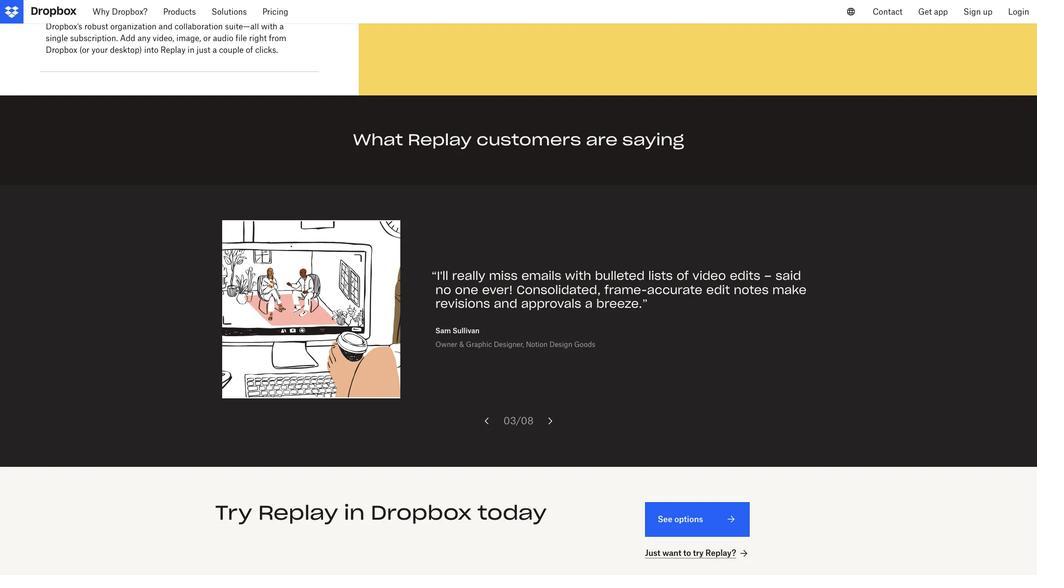 Task type: locate. For each thing, give the bounding box(es) containing it.
desktop)
[[110, 45, 142, 55]]

sign up
[[964, 7, 993, 17]]

contact button
[[866, 0, 911, 24]]

audio up collaboration
[[209, 10, 230, 20]]

sam sullivan
[[436, 327, 480, 335]]

1 vertical spatial audio
[[213, 34, 234, 43]]

audio
[[209, 10, 230, 20], [213, 34, 234, 43]]

replay
[[161, 45, 186, 55], [408, 130, 472, 150], [258, 500, 338, 525]]

a left breeze."
[[585, 296, 593, 312]]

your
[[92, 45, 108, 55]]

0 horizontal spatial replay
[[161, 45, 186, 55]]

or
[[203, 34, 211, 43]]

0 horizontal spatial of
[[246, 45, 253, 55]]

login link
[[1001, 0, 1038, 24]]

of inside access dropbox replay, a video, image, and audio review tool and dropbox's robust organization and collaboration suite—all with a single subscription. add any video, image, or audio file right from dropbox (or your desktop) into replay in just a couple of clicks.
[[246, 45, 253, 55]]

0 vertical spatial image,
[[166, 10, 191, 20]]

why dropbox?
[[93, 7, 148, 17]]

0 vertical spatial of
[[246, 45, 253, 55]]

2 vertical spatial replay
[[258, 500, 338, 525]]

said
[[776, 268, 802, 283]]

0 horizontal spatial in
[[188, 45, 195, 55]]

any
[[138, 34, 151, 43]]

1 horizontal spatial replay
[[258, 500, 338, 525]]

1 horizontal spatial in
[[344, 500, 365, 525]]

a up 'organization'
[[136, 10, 141, 20]]

miss
[[489, 268, 518, 283]]

customers
[[477, 130, 582, 150]]

right
[[249, 34, 267, 43]]

2 horizontal spatial replay
[[408, 130, 472, 150]]

video, up 'organization'
[[143, 10, 164, 20]]

and down products
[[159, 22, 173, 32]]

clicks.
[[255, 45, 278, 55]]

up
[[984, 7, 993, 17]]

see
[[658, 515, 673, 524]]

edit
[[707, 282, 731, 298]]

access dropbox replay, a video, image, and audio review tool and dropbox's robust organization and collaboration suite—all with a single subscription. add any video, image, or audio file right from dropbox (or your desktop) into replay in just a couple of clicks.
[[46, 10, 288, 55]]

image, up collaboration
[[166, 10, 191, 20]]

with right the emails
[[565, 268, 592, 283]]

in
[[188, 45, 195, 55], [344, 500, 365, 525]]

1 vertical spatial image,
[[176, 34, 201, 43]]

frame-
[[605, 282, 648, 298]]

image, down collaboration
[[176, 34, 201, 43]]

audio up couple
[[213, 34, 234, 43]]

edits
[[730, 268, 761, 283]]

&
[[460, 340, 464, 349]]

graphic
[[466, 340, 492, 349]]

tool
[[258, 10, 272, 20]]

1 vertical spatial of
[[677, 268, 689, 283]]

a right just
[[213, 45, 217, 55]]

with down tool
[[261, 22, 278, 32]]

0 vertical spatial replay
[[161, 45, 186, 55]]

robust
[[84, 22, 108, 32]]

03/08
[[504, 415, 534, 427]]

one
[[455, 282, 479, 298]]

1 vertical spatial replay
[[408, 130, 472, 150]]

1 vertical spatial in
[[344, 500, 365, 525]]

ever!
[[482, 282, 513, 298]]

suite—all
[[225, 22, 259, 32]]

dropbox?
[[112, 7, 148, 17]]

solutions
[[212, 7, 247, 17]]

pricing
[[263, 7, 289, 17]]

0 vertical spatial audio
[[209, 10, 230, 20]]

bulleted
[[595, 268, 645, 283]]

contact
[[873, 7, 903, 17]]

and down miss at left
[[494, 296, 518, 312]]

0 vertical spatial with
[[261, 22, 278, 32]]

of right lists
[[677, 268, 689, 283]]

try
[[215, 500, 252, 525]]

of down file
[[246, 45, 253, 55]]

1 vertical spatial video,
[[153, 34, 174, 43]]

2 vertical spatial dropbox
[[371, 500, 472, 525]]

app
[[935, 7, 949, 17]]

designer,
[[494, 340, 524, 349]]

access
[[46, 10, 72, 20]]

what
[[353, 130, 403, 150]]

and inside "i'll really miss emails with bulleted lists of video edits – said no one ever! consolidated, frame-accurate edit notes make revisions and approvals a breeze."
[[494, 296, 518, 312]]

a inside "i'll really miss emails with bulleted lists of video edits – said no one ever! consolidated, frame-accurate edit notes make revisions and approvals a breeze."
[[585, 296, 593, 312]]

a
[[136, 10, 141, 20], [280, 22, 284, 32], [213, 45, 217, 55], [585, 296, 593, 312]]

0 horizontal spatial with
[[261, 22, 278, 32]]

1 vertical spatial with
[[565, 268, 592, 283]]

image,
[[166, 10, 191, 20], [176, 34, 201, 43]]

single
[[46, 34, 68, 43]]

really
[[452, 268, 486, 283]]

see options link
[[646, 502, 750, 537]]

and
[[193, 10, 207, 20], [274, 10, 288, 20], [159, 22, 173, 32], [494, 296, 518, 312]]

of inside "i'll really miss emails with bulleted lists of video edits – said no one ever! consolidated, frame-accurate edit notes make revisions and approvals a breeze."
[[677, 268, 689, 283]]

of
[[246, 45, 253, 55], [677, 268, 689, 283]]

0 vertical spatial dropbox
[[74, 10, 106, 20]]

just want to try replay?
[[646, 549, 737, 558]]

and up collaboration
[[193, 10, 207, 20]]

video,
[[143, 10, 164, 20], [153, 34, 174, 43]]

get app button
[[911, 0, 956, 24]]

try replay in dropbox today
[[215, 500, 547, 525]]

lists
[[649, 268, 673, 283]]

consolidated,
[[517, 282, 601, 298]]

1 vertical spatial dropbox
[[46, 45, 77, 55]]

1 horizontal spatial with
[[565, 268, 592, 283]]

with
[[261, 22, 278, 32], [565, 268, 592, 283]]

owner & graphic designer, notion design goods
[[436, 340, 596, 349]]

1 horizontal spatial of
[[677, 268, 689, 283]]

0 vertical spatial in
[[188, 45, 195, 55]]

to
[[684, 549, 692, 558]]

a up from
[[280, 22, 284, 32]]

video, up into
[[153, 34, 174, 43]]

why dropbox? button
[[85, 0, 155, 24]]

solutions button
[[204, 0, 255, 24]]



Task type: describe. For each thing, give the bounding box(es) containing it.
just
[[197, 45, 211, 55]]

owner
[[436, 340, 458, 349]]

–
[[765, 268, 772, 283]]

make
[[773, 282, 807, 298]]

from
[[269, 34, 287, 43]]

replay,
[[108, 10, 134, 20]]

organization
[[110, 22, 157, 32]]

get app
[[919, 7, 949, 17]]

revisions
[[436, 296, 490, 312]]

video
[[693, 268, 727, 283]]

review
[[232, 10, 256, 20]]

today
[[478, 500, 547, 525]]

"i'll
[[432, 268, 449, 283]]

just
[[646, 549, 661, 558]]

products button
[[155, 0, 204, 24]]

file
[[236, 34, 247, 43]]

see options
[[658, 515, 704, 524]]

in inside access dropbox replay, a video, image, and audio review tool and dropbox's robust organization and collaboration suite—all with a single subscription. add any video, image, or audio file right from dropbox (or your desktop) into replay in just a couple of clicks.
[[188, 45, 195, 55]]

replay?
[[706, 549, 737, 558]]

design
[[550, 340, 573, 349]]

products
[[163, 7, 196, 17]]

accurate
[[648, 282, 703, 298]]

what replay customers are saying
[[353, 130, 685, 150]]

dropbox's
[[46, 22, 82, 32]]

try
[[694, 549, 704, 558]]

"i'll really miss emails with bulleted lists of video edits – said no one ever! consolidated, frame-accurate edit notes make revisions and approvals a breeze."
[[432, 268, 807, 312]]

emails
[[522, 268, 562, 283]]

0 vertical spatial video,
[[143, 10, 164, 20]]

just want to try replay? link
[[646, 548, 750, 560]]

no
[[436, 282, 452, 298]]

notes
[[734, 282, 769, 298]]

replay inside access dropbox replay, a video, image, and audio review tool and dropbox's robust organization and collaboration suite—all with a single subscription. add any video, image, or audio file right from dropbox (or your desktop) into replay in just a couple of clicks.
[[161, 45, 186, 55]]

options
[[675, 515, 704, 524]]

sullivan
[[453, 327, 480, 335]]

approvals
[[521, 296, 582, 312]]

(or
[[79, 45, 89, 55]]

sam
[[436, 327, 451, 335]]

breeze."
[[597, 296, 648, 312]]

woman sitting at desk watching a video file. image
[[222, 220, 401, 399]]

goods
[[575, 340, 596, 349]]

are
[[586, 130, 618, 150]]

subscription.
[[70, 34, 118, 43]]

with inside access dropbox replay, a video, image, and audio review tool and dropbox's robust organization and collaboration suite—all with a single subscription. add any video, image, or audio file right from dropbox (or your desktop) into replay in just a couple of clicks.
[[261, 22, 278, 32]]

login
[[1009, 7, 1030, 17]]

want
[[663, 549, 682, 558]]

add
[[120, 34, 135, 43]]

sign
[[964, 7, 982, 17]]

with inside "i'll really miss emails with bulleted lists of video edits – said no one ever! consolidated, frame-accurate edit notes make revisions and approvals a breeze."
[[565, 268, 592, 283]]

and right tool
[[274, 10, 288, 20]]

notion
[[526, 340, 548, 349]]

replay for try replay in dropbox today
[[258, 500, 338, 525]]

replay for what replay customers are saying
[[408, 130, 472, 150]]

into
[[144, 45, 159, 55]]

sign up link
[[956, 0, 1001, 24]]

computer pointer hovers over a play button and shows digital tools image
[[383, 0, 1014, 72]]

collaboration
[[175, 22, 223, 32]]

get
[[919, 7, 933, 17]]

couple
[[219, 45, 244, 55]]

why
[[93, 7, 110, 17]]

saying
[[623, 130, 685, 150]]

pricing link
[[255, 0, 296, 24]]



Task type: vqa. For each thing, say whether or not it's contained in the screenshot.
the
no



